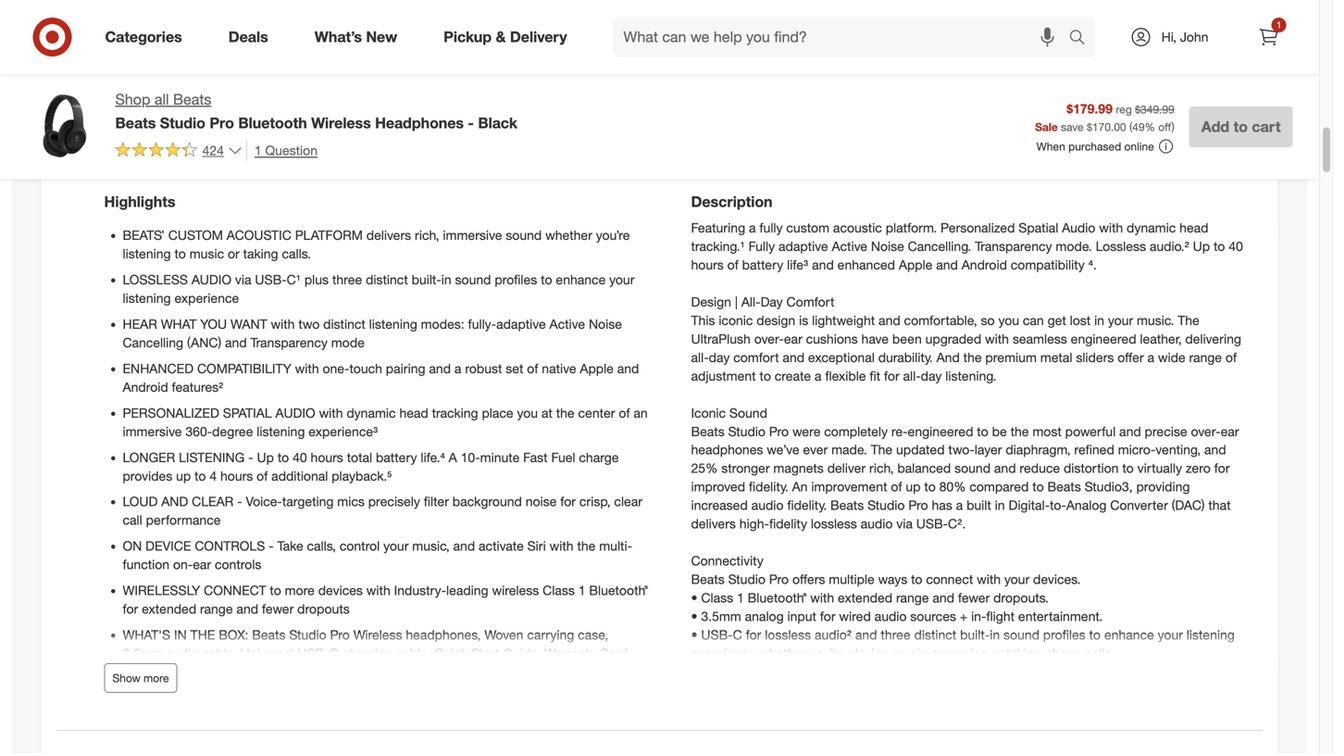 Task type: locate. For each thing, give the bounding box(es) containing it.
studio inside connectivity beats studio pro offers multiple ways to connect with your devices. • class 1 bluetooth® with extended range and fewer dropouts. • 3.5mm analog input for wired audio sources + in-flight entertainment. • usb-c for lossless audio² and three distinct built-in sound profiles to enhance your listening experience whether you're playing music or movies or taking phone calls.
[[729, 571, 766, 587]]

delivers up lossless audio via usb-c¹ plus three distinct built-in sound profiles to enhance your listening experience
[[367, 227, 411, 243]]

rich, right deliver
[[870, 460, 894, 476]]

0 horizontal spatial 3.5mm
[[123, 645, 163, 662]]

you inside design | all-day comfort this iconic design is lightweight and comfortable, so you can get lost in your music. the ultraplush over-ear cushions have been upgraded with seamless engineered leather, delivering all-day comfort and exceptional durability. and the premium metal sliders offer a wide range of adjustment to create a flexible fit for all-day listening.
[[999, 312, 1020, 328]]

1 vertical spatial up
[[257, 449, 274, 465]]

1 horizontal spatial immersive
[[443, 227, 502, 243]]

1 vertical spatial via
[[897, 516, 913, 532]]

fidelity
[[770, 516, 808, 532]]

1 horizontal spatial ear
[[784, 330, 803, 347]]

over- inside design | all-day comfort this iconic design is lightweight and comfortable, so you can get lost in your music. the ultraplush over-ear cushions have been upgraded with seamless engineered leather, delivering all-day comfort and exceptional durability. and the premium metal sliders offer a wide range of adjustment to create a flexible fit for all-day listening.
[[755, 330, 784, 347]]

1 horizontal spatial active
[[832, 238, 868, 254]]

0 vertical spatial ear
[[784, 330, 803, 347]]

apple right native at the top of page
[[580, 360, 614, 376]]

music inside connectivity beats studio pro offers multiple ways to connect with your devices. • class 1 bluetooth® with extended range and fewer dropouts. • 3.5mm analog input for wired audio sources + in-flight entertainment. • usb-c for lossless audio² and three distinct built-in sound profiles to enhance your listening experience whether you're playing music or movies or taking phone calls.
[[893, 645, 928, 661]]

battery inside featuring a fully custom acoustic platform. personalized spatial audio with dynamic head tracking.¹ fully adaptive active noise cancelling. transparency mode. lossless audio.² up to 40 hours of battery life³ and enhanced apple and android compatibility ⁴.
[[743, 256, 784, 273]]

0 vertical spatial adaptive
[[779, 238, 829, 254]]

2 vertical spatial ear
[[193, 556, 211, 573]]

0 horizontal spatial experience
[[175, 290, 239, 306]]

0 horizontal spatial engineered
[[908, 423, 974, 439]]

beats
[[173, 90, 212, 108], [115, 114, 156, 132], [691, 423, 725, 439], [1048, 479, 1082, 495], [831, 497, 864, 513], [691, 571, 725, 587], [252, 627, 286, 643]]

improvement
[[812, 479, 888, 495]]

life³
[[787, 256, 809, 273]]

range down connect
[[200, 601, 233, 617]]

three
[[332, 271, 362, 287], [881, 627, 911, 643]]

0 horizontal spatial ear
[[193, 556, 211, 573]]

reg
[[1116, 102, 1133, 116]]

1 cable, from the left
[[202, 645, 237, 662]]

2 cable, from the left
[[396, 645, 431, 662]]

the up delivering
[[1178, 312, 1200, 328]]

up
[[1194, 238, 1211, 254], [257, 449, 274, 465]]

$349.99
[[1136, 102, 1175, 116]]

1 vertical spatial three
[[881, 627, 911, 643]]

and up zero
[[1205, 442, 1227, 458]]

for up the audio²
[[820, 608, 836, 624]]

hi, john
[[1162, 29, 1209, 45]]

$179.99 reg $349.99 sale save $ 170.00 ( 49 % off )
[[1036, 100, 1175, 134]]

ear for iconic sound beats studio pro were completely re-engineered to be the most powerful and precise over-ear headphones we've ever made. the updated two-layer diaphragm, refined micro-venting, and 25% stronger magnets deliver rich, balanced sound and reduce distortion to virtually zero for improved fidelity. an improvement of up to 80% compared to beats studio3, providing increased audio fidelity. beats studio pro has a built in digital-to-analog converter (dac) that delivers high-fidelity lossless audio via usb-c².
[[1221, 423, 1240, 439]]

studio down dropouts in the bottom of the page
[[289, 627, 327, 643]]

delivers down the increased
[[691, 516, 736, 532]]

0 vertical spatial active
[[832, 238, 868, 254]]

0 vertical spatial the
[[1178, 312, 1200, 328]]

0 horizontal spatial up
[[176, 468, 191, 484]]

adaptive up set on the left top of page
[[497, 316, 546, 332]]

wired
[[840, 608, 871, 624]]

whether inside beats' custom acoustic platform delivers rich, immersive sound whether you're listening to music or taking calls.
[[546, 227, 593, 243]]

1 vertical spatial apple
[[580, 360, 614, 376]]

whether inside connectivity beats studio pro offers multiple ways to connect with your devices. • class 1 bluetooth® with extended range and fewer dropouts. • 3.5mm analog input for wired audio sources + in-flight entertainment. • usb-c for lossless audio² and three distinct built-in sound profiles to enhance your listening experience whether you're playing music or movies or taking phone calls.
[[760, 645, 807, 661]]

pro up we've
[[770, 423, 789, 439]]

distinct down beats' custom acoustic platform delivers rich, immersive sound whether you're listening to music or taking calls.
[[366, 271, 408, 287]]

1 vertical spatial experience
[[691, 645, 756, 661]]

0 vertical spatial calls.
[[282, 245, 311, 262]]

0 horizontal spatial up
[[257, 449, 274, 465]]

the inside personalized spatial audio with dynamic head tracking place you at the center of an immersive 360-degree listening experience³
[[556, 405, 575, 421]]

add
[[1202, 117, 1230, 136]]

audio right wired
[[875, 608, 907, 624]]

0 vertical spatial lossless
[[811, 516, 857, 532]]

1 horizontal spatial cable,
[[396, 645, 431, 662]]

1 horizontal spatial calls.
[[1086, 645, 1115, 661]]

take
[[277, 538, 303, 554]]

0 horizontal spatial all-
[[691, 349, 709, 365]]

listening
[[123, 245, 171, 262], [123, 290, 171, 306], [369, 316, 418, 332], [257, 423, 305, 439], [1187, 627, 1235, 643]]

1 vertical spatial ear
[[1221, 423, 1240, 439]]

0 vertical spatial three
[[332, 271, 362, 287]]

more inside 'show more' button
[[144, 671, 169, 685]]

in down 'flight'
[[990, 627, 1000, 643]]

- left black
[[468, 114, 474, 132]]

in down compared
[[995, 497, 1006, 513]]

of inside iconic sound beats studio pro were completely re-engineered to be the most powerful and precise over-ear headphones we've ever made. the updated two-layer diaphragm, refined micro-venting, and 25% stronger magnets deliver rich, balanced sound and reduce distortion to virtually zero for improved fidelity. an improvement of up to 80% compared to beats studio3, providing increased audio fidelity. beats studio pro has a built in digital-to-analog converter (dac) that delivers high-fidelity lossless audio via usb-c².
[[891, 479, 903, 495]]

1 horizontal spatial all-
[[904, 368, 921, 384]]

apple down "cancelling."
[[899, 256, 933, 273]]

voice-
[[246, 493, 282, 510]]

purchased
[[1069, 139, 1122, 153]]

0 vertical spatial audio
[[192, 271, 232, 287]]

pickup
[[444, 28, 492, 46]]

you
[[200, 316, 227, 332]]

1 horizontal spatial battery
[[743, 256, 784, 273]]

can
[[1023, 312, 1045, 328]]

save
[[1062, 120, 1084, 134]]

adaptive inside hear what you want with two distinct listening modes: fully-adaptive active noise cancelling (anc) and transparency mode
[[497, 316, 546, 332]]

0 horizontal spatial calls.
[[282, 245, 311, 262]]

you
[[999, 312, 1020, 328], [517, 405, 538, 421]]

wireless inside "what's in the box: beats studio pro wireless headphones, woven carrying case, 3.5mm audio cable, universal usb-c charging cable, quick start guide, warranty card"
[[354, 627, 402, 643]]

one-
[[323, 360, 350, 376]]

range inside design | all-day comfort this iconic design is lightweight and comfortable, so you can get lost in your music. the ultraplush over-ear cushions have been upgraded with seamless engineered leather, delivering all-day comfort and exceptional durability. and the premium metal sliders offer a wide range of adjustment to create a flexible fit for all-day listening.
[[1190, 349, 1223, 365]]

1 horizontal spatial up
[[906, 479, 921, 495]]

1 horizontal spatial extended
[[838, 590, 893, 606]]

$
[[1087, 120, 1093, 134]]

0 horizontal spatial 40
[[293, 449, 307, 465]]

1 vertical spatial audio
[[276, 405, 316, 421]]

input
[[788, 608, 817, 624]]

0 horizontal spatial battery
[[376, 449, 417, 465]]

sound inside connectivity beats studio pro offers multiple ways to connect with your devices. • class 1 bluetooth® with extended range and fewer dropouts. • 3.5mm analog input for wired audio sources + in-flight entertainment. • usb-c for lossless audio² and three distinct built-in sound profiles to enhance your listening experience whether you're playing music or movies or taking phone calls.
[[1004, 627, 1040, 643]]

usb- inside connectivity beats studio pro offers multiple ways to connect with your devices. • class 1 bluetooth® with extended range and fewer dropouts. • 3.5mm analog input for wired audio sources + in-flight entertainment. • usb-c for lossless audio² and three distinct built-in sound profiles to enhance your listening experience whether you're playing music or movies or taking phone calls.
[[702, 627, 733, 643]]

pro down dropouts in the bottom of the page
[[330, 627, 350, 643]]

1 horizontal spatial adaptive
[[779, 238, 829, 254]]

beats up to-
[[1048, 479, 1082, 495]]

a inside featuring a fully custom acoustic platform. personalized spatial audio with dynamic head tracking.¹ fully adaptive active noise cancelling. transparency mode. lossless audio.² up to 40 hours of battery life³ and enhanced apple and android compatibility ⁴.
[[749, 219, 756, 236]]

of inside longer listening - up to 40 hours total battery life.⁴ a 10-minute fast fuel charge provides up to 4 hours of additional playback.⁵
[[257, 468, 268, 484]]

zero
[[1186, 460, 1211, 476]]

1 down connectivity
[[737, 590, 745, 606]]

of inside featuring a fully custom acoustic platform. personalized spatial audio with dynamic head tracking.¹ fully adaptive active noise cancelling. transparency mode. lossless audio.² up to 40 hours of battery life³ and enhanced apple and android compatibility ⁴.
[[728, 256, 739, 273]]

to
[[1234, 117, 1248, 136], [1214, 238, 1226, 254], [175, 245, 186, 262], [541, 271, 552, 287], [760, 368, 771, 384], [977, 423, 989, 439], [278, 449, 289, 465], [1123, 460, 1134, 476], [195, 468, 206, 484], [925, 479, 936, 495], [1033, 479, 1044, 495], [912, 571, 923, 587], [270, 582, 281, 599], [1090, 627, 1101, 643]]

audio inside connectivity beats studio pro offers multiple ways to connect with your devices. • class 1 bluetooth® with extended range and fewer dropouts. • 3.5mm analog input for wired audio sources + in-flight entertainment. • usb-c for lossless audio² and three distinct built-in sound profiles to enhance your listening experience whether you're playing music or movies or taking phone calls.
[[875, 608, 907, 624]]

0 vertical spatial all-
[[691, 349, 709, 365]]

warranty
[[545, 645, 596, 662]]

0 vertical spatial distinct
[[366, 271, 408, 287]]

1 horizontal spatial android
[[962, 256, 1008, 273]]

1 vertical spatial music
[[893, 645, 928, 661]]

up inside longer listening - up to 40 hours total battery life.⁴ a 10-minute fast fuel charge provides up to 4 hours of additional playback.⁵
[[257, 449, 274, 465]]

0 horizontal spatial you're
[[596, 227, 630, 243]]

what
[[161, 316, 197, 332]]

rich, inside beats' custom acoustic platform delivers rich, immersive sound whether you're listening to music or taking calls.
[[415, 227, 440, 243]]

1 vertical spatial android
[[123, 379, 168, 395]]

0 horizontal spatial built-
[[412, 271, 442, 287]]

and
[[161, 493, 188, 510]]

0 horizontal spatial day
[[709, 349, 730, 365]]

when
[[1037, 139, 1066, 153]]

upgraded
[[926, 330, 982, 347]]

0 vertical spatial experience
[[175, 290, 239, 306]]

the right 'at'
[[556, 405, 575, 421]]

head left the tracking
[[400, 405, 429, 421]]

for right noise
[[561, 493, 576, 510]]

(dac)
[[1172, 497, 1205, 513]]

0 horizontal spatial music
[[190, 245, 224, 262]]

three right plus
[[332, 271, 362, 287]]

with inside enhanced compatibility with one-touch pairing and a robust set of native apple and android features²
[[295, 360, 319, 376]]

of inside design | all-day comfort this iconic design is lightweight and comfortable, so you can get lost in your music. the ultraplush over-ear cushions have been upgraded with seamless engineered leather, delivering all-day comfort and exceptional durability. and the premium metal sliders offer a wide range of adjustment to create a flexible fit for all-day listening.
[[1226, 349, 1237, 365]]

1 horizontal spatial up
[[1194, 238, 1211, 254]]

you're inside connectivity beats studio pro offers multiple ways to connect with your devices. • class 1 bluetooth® with extended range and fewer dropouts. • 3.5mm analog input for wired audio sources + in-flight entertainment. • usb-c for lossless audio² and three distinct built-in sound profiles to enhance your listening experience whether you're playing music or movies or taking phone calls.
[[810, 645, 844, 661]]

to inside the wirelessly connect to more devices with industry-leading wireless class 1 bluetooth® for extended range and fewer dropouts
[[270, 582, 281, 599]]

music down custom
[[190, 245, 224, 262]]

40 up additional
[[293, 449, 307, 465]]

distinct inside connectivity beats studio pro offers multiple ways to connect with your devices. • class 1 bluetooth® with extended range and fewer dropouts. • 3.5mm analog input for wired audio sources + in-flight entertainment. • usb-c for lossless audio² and three distinct built-in sound profiles to enhance your listening experience whether you're playing music or movies or taking phone calls.
[[915, 627, 957, 643]]

1 up case,
[[579, 582, 586, 599]]

1 horizontal spatial enhance
[[1105, 627, 1155, 643]]

durability.
[[879, 349, 933, 365]]

built- down in- on the bottom right of page
[[961, 627, 990, 643]]

1 vertical spatial taking
[[1007, 645, 1042, 661]]

charge
[[579, 449, 619, 465]]

class inside connectivity beats studio pro offers multiple ways to connect with your devices. • class 1 bluetooth® with extended range and fewer dropouts. • 3.5mm analog input for wired audio sources + in-flight entertainment. • usb-c for lossless audio² and three distinct built-in sound profiles to enhance your listening experience whether you're playing music or movies or taking phone calls.
[[702, 590, 734, 606]]

0 horizontal spatial c
[[329, 645, 339, 662]]

what's new link
[[299, 17, 421, 57]]

0 vertical spatial c
[[733, 627, 743, 643]]

pro inside the shop all beats beats studio pro bluetooth wireless headphones - black
[[210, 114, 234, 132]]

0 vertical spatial 40
[[1229, 238, 1244, 254]]

to right audio.²
[[1214, 238, 1226, 254]]

(anc)
[[187, 334, 221, 350]]

0 horizontal spatial whether
[[546, 227, 593, 243]]

sound
[[730, 405, 768, 421]]

3.5mm down what's on the left bottom of page
[[123, 645, 163, 662]]

box:
[[219, 627, 249, 643]]

-
[[468, 114, 474, 132], [248, 449, 253, 465], [237, 493, 242, 510], [269, 538, 274, 554]]

the right be
[[1011, 423, 1030, 439]]

10-
[[461, 449, 480, 465]]

0 horizontal spatial apple
[[580, 360, 614, 376]]

flexible
[[826, 368, 866, 384]]

noise
[[871, 238, 905, 254], [589, 316, 622, 332]]

1 horizontal spatial hours
[[311, 449, 343, 465]]

1 horizontal spatial whether
[[760, 645, 807, 661]]

0 vertical spatial dynamic
[[1127, 219, 1177, 236]]

via inside iconic sound beats studio pro were completely re-engineered to be the most powerful and precise over-ear headphones we've ever made. the updated two-layer diaphragm, refined micro-venting, and 25% stronger magnets deliver rich, balanced sound and reduce distortion to virtually zero for improved fidelity. an improvement of up to 80% compared to beats studio3, providing increased audio fidelity. beats studio pro has a built in digital-to-analog converter (dac) that delivers high-fidelity lossless audio via usb-c².
[[897, 516, 913, 532]]

lossless
[[1096, 238, 1147, 254]]

to down micro- on the bottom of the page
[[1123, 460, 1134, 476]]

424
[[202, 142, 224, 158]]

have
[[862, 330, 889, 347]]

0 vertical spatial android
[[962, 256, 1008, 273]]

you right so
[[999, 312, 1020, 328]]

40 inside featuring a fully custom acoustic platform. personalized spatial audio with dynamic head tracking.¹ fully adaptive active noise cancelling. transparency mode. lossless audio.² up to 40 hours of battery life³ and enhanced apple and android compatibility ⁴.
[[1229, 238, 1244, 254]]

or right "movies"
[[991, 645, 1003, 661]]

1 horizontal spatial built-
[[961, 627, 990, 643]]

movies
[[946, 645, 988, 661]]

android down personalized
[[962, 256, 1008, 273]]

1 vertical spatial rich,
[[870, 460, 894, 476]]

fidelity. down an
[[788, 497, 827, 513]]

1 vertical spatial lossless
[[765, 627, 812, 643]]

0 horizontal spatial taking
[[243, 245, 278, 262]]

music.
[[1137, 312, 1175, 328]]

calls. right phone
[[1086, 645, 1115, 661]]

shop all beats beats studio pro bluetooth wireless headphones - black
[[115, 90, 518, 132]]

experience inside lossless audio via usb-c¹ plus three distinct built-in sound profiles to enhance your listening experience
[[175, 290, 239, 306]]

with
[[1100, 219, 1124, 236], [271, 316, 295, 332], [986, 330, 1010, 347], [295, 360, 319, 376], [319, 405, 343, 421], [550, 538, 574, 554], [977, 571, 1001, 587], [367, 582, 391, 599], [811, 590, 835, 606]]

1 vertical spatial battery
[[376, 449, 417, 465]]

music inside beats' custom acoustic platform delivers rich, immersive sound whether you're listening to music or taking calls.
[[190, 245, 224, 262]]

- inside longer listening - up to 40 hours total battery life.⁴ a 10-minute fast fuel charge provides up to 4 hours of additional playback.⁵
[[248, 449, 253, 465]]

- down degree
[[248, 449, 253, 465]]

2 horizontal spatial hours
[[691, 256, 724, 273]]

0 vertical spatial music
[[190, 245, 224, 262]]

your inside design | all-day comfort this iconic design is lightweight and comfortable, so you can get lost in your music. the ultraplush over-ear cushions have been upgraded with seamless engineered leather, delivering all-day comfort and exceptional durability. and the premium metal sliders offer a wide range of adjustment to create a flexible fit for all-day listening.
[[1109, 312, 1134, 328]]

usb- left plus
[[255, 271, 287, 287]]

0 horizontal spatial noise
[[589, 316, 622, 332]]

to inside featuring a fully custom acoustic platform. personalized spatial audio with dynamic head tracking.¹ fully adaptive active noise cancelling. transparency mode. lossless audio.² up to 40 hours of battery life³ and enhanced apple and android compatibility ⁴.
[[1214, 238, 1226, 254]]

digital-
[[1009, 497, 1050, 513]]

bluetooth
[[238, 114, 307, 132]]

to-
[[1050, 497, 1067, 513]]

distinct inside lossless audio via usb-c¹ plus three distinct built-in sound profiles to enhance your listening experience
[[366, 271, 408, 287]]

over- up venting,
[[1192, 423, 1221, 439]]

experience up you
[[175, 290, 239, 306]]

0 horizontal spatial bluetooth®
[[589, 582, 648, 599]]

delivers inside iconic sound beats studio pro were completely re-engineered to be the most powerful and precise over-ear headphones we've ever made. the updated two-layer diaphragm, refined micro-venting, and 25% stronger magnets deliver rich, balanced sound and reduce distortion to virtually zero for improved fidelity. an improvement of up to 80% compared to beats studio3, providing increased audio fidelity. beats studio pro has a built in digital-to-analog converter (dac) that delivers high-fidelity lossless audio via usb-c².
[[691, 516, 736, 532]]

a left fully
[[749, 219, 756, 236]]

iconic
[[691, 405, 726, 421]]

carrying
[[527, 627, 575, 643]]

of down tracking.¹
[[728, 256, 739, 273]]

rich, up lossless audio via usb-c¹ plus three distinct built-in sound profiles to enhance your listening experience
[[415, 227, 440, 243]]

0 vertical spatial built-
[[412, 271, 442, 287]]

up inside longer listening - up to 40 hours total battery life.⁴ a 10-minute fast fuel charge provides up to 4 hours of additional playback.⁵
[[176, 468, 191, 484]]

search
[[1061, 30, 1106, 48]]

and down connect
[[237, 601, 258, 617]]

immersive up the longer
[[123, 423, 182, 439]]

in up modes:
[[442, 271, 452, 287]]

3.5mm left analog
[[702, 608, 742, 624]]

bluetooth®
[[589, 582, 648, 599], [748, 590, 807, 606]]

0 horizontal spatial class
[[543, 582, 575, 599]]

0 vertical spatial 3.5mm
[[702, 608, 742, 624]]

c down connectivity
[[733, 627, 743, 643]]

we've
[[767, 442, 800, 458]]

is
[[799, 312, 809, 328]]

ear down the is
[[784, 330, 803, 347]]

android down enhanced at the left of the page
[[123, 379, 168, 395]]

pro up 424
[[210, 114, 234, 132]]

1 horizontal spatial rich,
[[870, 460, 894, 476]]

ear inside design | all-day comfort this iconic design is lightweight and comfortable, so you can get lost in your music. the ultraplush over-ear cushions have been upgraded with seamless engineered leather, delivering all-day comfort and exceptional durability. and the premium metal sliders offer a wide range of adjustment to create a flexible fit for all-day listening.
[[784, 330, 803, 347]]

compatibility
[[197, 360, 292, 376]]

up inside iconic sound beats studio pro were completely re-engineered to be the most powerful and precise over-ear headphones we've ever made. the updated two-layer diaphragm, refined micro-venting, and 25% stronger magnets deliver rich, balanced sound and reduce distortion to virtually zero for improved fidelity. an improvement of up to 80% compared to beats studio3, providing increased audio fidelity. beats studio pro has a built in digital-to-analog converter (dac) that delivers high-fidelity lossless audio via usb-c².
[[906, 479, 921, 495]]

woven
[[485, 627, 524, 643]]

hours down experience³
[[311, 449, 343, 465]]

studio up the 424 link
[[160, 114, 206, 132]]

experience down analog
[[691, 645, 756, 661]]

0 horizontal spatial hours
[[220, 468, 253, 484]]

1 vertical spatial c
[[329, 645, 339, 662]]

taking
[[243, 245, 278, 262], [1007, 645, 1042, 661]]

experience inside connectivity beats studio pro offers multiple ways to connect with your devices. • class 1 bluetooth® with extended range and fewer dropouts. • 3.5mm analog input for wired audio sources + in-flight entertainment. • usb-c for lossless audio² and three distinct built-in sound profiles to enhance your listening experience whether you're playing music or movies or taking phone calls.
[[691, 645, 756, 661]]

or inside beats' custom acoustic platform delivers rich, immersive sound whether you're listening to music or taking calls.
[[228, 245, 240, 262]]

question
[[265, 142, 318, 158]]

lossless
[[123, 271, 188, 287]]

up up additional
[[257, 449, 274, 465]]

taking inside beats' custom acoustic platform delivers rich, immersive sound whether you're listening to music or taking calls.
[[243, 245, 278, 262]]

audio inside "what's in the box: beats studio pro wireless headphones, woven carrying case, 3.5mm audio cable, universal usb-c charging cable, quick start guide, warranty card"
[[166, 645, 199, 662]]

and down want
[[225, 334, 247, 350]]

extended inside connectivity beats studio pro offers multiple ways to connect with your devices. • class 1 bluetooth® with extended range and fewer dropouts. • 3.5mm analog input for wired audio sources + in-flight entertainment. • usb-c for lossless audio² and three distinct built-in sound profiles to enhance your listening experience whether you're playing music or movies or taking phone calls.
[[838, 590, 893, 606]]

1 vertical spatial noise
[[589, 316, 622, 332]]

multi-
[[600, 538, 633, 554]]

android
[[962, 256, 1008, 273], [123, 379, 168, 395]]

0 horizontal spatial over-
[[755, 330, 784, 347]]

head up audio.²
[[1180, 219, 1209, 236]]

1 vertical spatial dynamic
[[347, 405, 396, 421]]

to right connect
[[270, 582, 281, 599]]

delivers
[[367, 227, 411, 243], [691, 516, 736, 532]]

your inside on device controls - take calls, control your music, and activate siri with the multi- function on-ear controls
[[384, 538, 409, 554]]

control
[[340, 538, 380, 554]]

engineered inside iconic sound beats studio pro were completely re-engineered to be the most powerful and precise over-ear headphones we've ever made. the updated two-layer diaphragm, refined micro-venting, and 25% stronger magnets deliver rich, balanced sound and reduce distortion to virtually zero for improved fidelity. an improvement of up to 80% compared to beats studio3, providing increased audio fidelity. beats studio pro has a built in digital-to-analog converter (dac) that delivers high-fidelity lossless audio via usb-c².
[[908, 423, 974, 439]]

with left one-
[[295, 360, 319, 376]]

via up want
[[235, 271, 251, 287]]

1 vertical spatial active
[[550, 316, 585, 332]]

wireless inside the shop all beats beats studio pro bluetooth wireless headphones - black
[[311, 114, 371, 132]]

listening inside personalized spatial audio with dynamic head tracking place you at the center of an immersive 360-degree listening experience³
[[257, 423, 305, 439]]

image of beats studio pro bluetooth wireless headphones - black image
[[26, 89, 100, 163]]

beats inside connectivity beats studio pro offers multiple ways to connect with your devices. • class 1 bluetooth® with extended range and fewer dropouts. • 3.5mm analog input for wired audio sources + in-flight entertainment. • usb-c for lossless audio² and three distinct built-in sound profiles to enhance your listening experience whether you're playing music or movies or taking phone calls.
[[691, 571, 725, 587]]

1 inside the wirelessly connect to more devices with industry-leading wireless class 1 bluetooth® for extended range and fewer dropouts
[[579, 582, 586, 599]]

ultraplush
[[691, 330, 751, 347]]

- inside on device controls - take calls, control your music, and activate siri with the multi- function on-ear controls
[[269, 538, 274, 554]]

to right the add
[[1234, 117, 1248, 136]]

minute
[[480, 449, 520, 465]]

2 horizontal spatial ear
[[1221, 423, 1240, 439]]

you're inside beats' custom acoustic platform delivers rich, immersive sound whether you're listening to music or taking calls.
[[596, 227, 630, 243]]

0 horizontal spatial android
[[123, 379, 168, 395]]

0 horizontal spatial extended
[[142, 601, 197, 617]]

1 vertical spatial all-
[[904, 368, 921, 384]]

engineered up updated
[[908, 423, 974, 439]]

ear inside iconic sound beats studio pro were completely re-engineered to be the most powerful and precise over-ear headphones we've ever made. the updated two-layer diaphragm, refined micro-venting, and 25% stronger magnets deliver rich, balanced sound and reduce distortion to virtually zero for improved fidelity. an improvement of up to 80% compared to beats studio3, providing increased audio fidelity. beats studio pro has a built in digital-to-analog converter (dac) that delivers high-fidelity lossless audio via usb-c².
[[1221, 423, 1240, 439]]

over-
[[755, 330, 784, 347], [1192, 423, 1221, 439]]

bluetooth® down multi-
[[589, 582, 648, 599]]

audio up you
[[192, 271, 232, 287]]

be
[[993, 423, 1007, 439]]

and up an
[[618, 360, 639, 376]]

1 vertical spatial delivers
[[691, 516, 736, 532]]

0 vertical spatial enhance
[[556, 271, 606, 287]]

your inside lossless audio via usb-c¹ plus three distinct built-in sound profiles to enhance your listening experience
[[610, 271, 635, 287]]

0 horizontal spatial immersive
[[123, 423, 182, 439]]

1 horizontal spatial three
[[881, 627, 911, 643]]

head inside featuring a fully custom acoustic platform. personalized spatial audio with dynamic head tracking.¹ fully adaptive active noise cancelling. transparency mode. lossless audio.² up to 40 hours of battery life³ and enhanced apple and android compatibility ⁴.
[[1180, 219, 1209, 236]]

with inside the wirelessly connect to more devices with industry-leading wireless class 1 bluetooth® for extended range and fewer dropouts
[[367, 582, 391, 599]]

over- down design
[[755, 330, 784, 347]]

battery left life.⁴
[[376, 449, 417, 465]]

0 vertical spatial immersive
[[443, 227, 502, 243]]

0 horizontal spatial range
[[200, 601, 233, 617]]

distinct inside hear what you want with two distinct listening modes: fully-adaptive active noise cancelling (anc) and transparency mode
[[323, 316, 366, 332]]

has
[[932, 497, 953, 513]]

distinct down sources
[[915, 627, 957, 643]]

studio
[[160, 114, 206, 132], [729, 423, 766, 439], [868, 497, 905, 513], [729, 571, 766, 587], [289, 627, 327, 643]]

that
[[1209, 497, 1231, 513]]

sources
[[911, 608, 957, 624]]

lossless down input
[[765, 627, 812, 643]]

1 vertical spatial more
[[144, 671, 169, 685]]

|
[[735, 293, 738, 310]]

1 horizontal spatial more
[[285, 582, 315, 599]]

via left the 'c².'
[[897, 516, 913, 532]]

0 horizontal spatial adaptive
[[497, 316, 546, 332]]

a right offer
[[1148, 349, 1155, 365]]

design
[[691, 293, 732, 310]]

and up micro- on the bottom of the page
[[1120, 423, 1142, 439]]

class
[[543, 582, 575, 599], [702, 590, 734, 606]]

usb- down dropouts in the bottom of the page
[[298, 645, 329, 662]]

1 horizontal spatial or
[[931, 645, 943, 661]]

calls.
[[282, 245, 311, 262], [1086, 645, 1115, 661]]

pro inside "what's in the box: beats studio pro wireless headphones, woven carrying case, 3.5mm audio cable, universal usb-c charging cable, quick start guide, warranty card"
[[330, 627, 350, 643]]

built- inside lossless audio via usb-c¹ plus three distinct built-in sound profiles to enhance your listening experience
[[412, 271, 442, 287]]

to inside add to cart "button"
[[1234, 117, 1248, 136]]

0 horizontal spatial fewer
[[262, 601, 294, 617]]

to down custom
[[175, 245, 186, 262]]

built- up modes:
[[412, 271, 442, 287]]

description
[[691, 193, 773, 211]]

ear right precise
[[1221, 423, 1240, 439]]

beats up universal
[[252, 627, 286, 643]]

40 inside longer listening - up to 40 hours total battery life.⁴ a 10-minute fast fuel charge provides up to 4 hours of additional playback.⁵
[[293, 449, 307, 465]]

0 vertical spatial apple
[[899, 256, 933, 273]]

range down the ways
[[897, 590, 929, 606]]

targeting
[[282, 493, 334, 510]]

pro inside connectivity beats studio pro offers multiple ways to connect with your devices. • class 1 bluetooth® with extended range and fewer dropouts. • 3.5mm analog input for wired audio sources + in-flight entertainment. • usb-c for lossless audio² and three distinct built-in sound profiles to enhance your listening experience whether you're playing music or movies or taking phone calls.
[[770, 571, 789, 587]]

⁴.
[[1089, 256, 1097, 273]]

1 horizontal spatial taking
[[1007, 645, 1042, 661]]

cancelling
[[123, 334, 183, 350]]

of down balanced
[[891, 479, 903, 495]]

beats down connectivity
[[691, 571, 725, 587]]

transparency down spatial
[[976, 238, 1053, 254]]

the
[[190, 627, 215, 643]]

adaptive down custom
[[779, 238, 829, 254]]

1 horizontal spatial you're
[[810, 645, 844, 661]]

2 horizontal spatial range
[[1190, 349, 1223, 365]]

for right zero
[[1215, 460, 1230, 476]]

lossless audio via usb-c¹ plus three distinct built-in sound profiles to enhance your listening experience
[[123, 271, 635, 306]]

connect
[[927, 571, 974, 587]]

profiles inside connectivity beats studio pro offers multiple ways to connect with your devices. • class 1 bluetooth® with extended range and fewer dropouts. • 3.5mm analog input for wired audio sources + in-flight entertainment. • usb-c for lossless audio² and three distinct built-in sound profiles to enhance your listening experience whether you're playing music or movies or taking phone calls.
[[1044, 627, 1086, 643]]

taking left phone
[[1007, 645, 1042, 661]]

cable, down "headphones,"
[[396, 645, 431, 662]]

2 horizontal spatial distinct
[[915, 627, 957, 643]]

center
[[578, 405, 615, 421]]

1 horizontal spatial head
[[1180, 219, 1209, 236]]



Task type: vqa. For each thing, say whether or not it's contained in the screenshot.
over- to the bottom
yes



Task type: describe. For each thing, give the bounding box(es) containing it.
the inside design | all-day comfort this iconic design is lightweight and comfortable, so you can get lost in your music. the ultraplush over-ear cushions have been upgraded with seamless engineered leather, delivering all-day comfort and exceptional durability. and the premium metal sliders offer a wide range of adjustment to create a flexible fit for all-day listening.
[[964, 349, 982, 365]]

android inside enhanced compatibility with one-touch pairing and a robust set of native apple and android features²
[[123, 379, 168, 395]]

and up playing
[[856, 627, 878, 643]]

deals
[[229, 28, 268, 46]]

0 vertical spatial fidelity.
[[749, 479, 789, 495]]

leading
[[447, 582, 489, 599]]

beats down improvement
[[831, 497, 864, 513]]

more inside the wirelessly connect to more devices with industry-leading wireless class 1 bluetooth® for extended range and fewer dropouts
[[285, 582, 315, 599]]

shop
[[115, 90, 150, 108]]

mode.
[[1056, 238, 1093, 254]]

all
[[155, 90, 169, 108]]

noise
[[526, 493, 557, 510]]

to left 4
[[195, 468, 206, 484]]

in inside connectivity beats studio pro offers multiple ways to connect with your devices. • class 1 bluetooth® with extended range and fewer dropouts. • 3.5mm analog input for wired audio sources + in-flight entertainment. • usb-c for lossless audio² and three distinct built-in sound profiles to enhance your listening experience whether you're playing music or movies or taking phone calls.
[[990, 627, 1000, 643]]

case,
[[578, 627, 609, 643]]

engineered inside design | all-day comfort this iconic design is lightweight and comfortable, so you can get lost in your music. the ultraplush over-ear cushions have been upgraded with seamless engineered leather, delivering all-day comfort and exceptional durability. and the premium metal sliders offer a wide range of adjustment to create a flexible fit for all-day listening.
[[1071, 330, 1137, 347]]

compared
[[970, 479, 1029, 495]]

exceptional
[[809, 349, 875, 365]]

to down entertainment.
[[1090, 627, 1101, 643]]

2 vertical spatial hours
[[220, 468, 253, 484]]

active inside featuring a fully custom acoustic platform. personalized spatial audio with dynamic head tracking.¹ fully adaptive active noise cancelling. transparency mode. lossless audio.² up to 40 hours of battery life³ and enhanced apple and android compatibility ⁴.
[[832, 238, 868, 254]]

three inside lossless audio via usb-c¹ plus three distinct built-in sound profiles to enhance your listening experience
[[332, 271, 362, 287]]

- inside loud and clear - voice-targeting mics precisely filter background noise for crisp, clear call performance
[[237, 493, 242, 510]]

to right the ways
[[912, 571, 923, 587]]

android inside featuring a fully custom acoustic platform. personalized spatial audio with dynamic head tracking.¹ fully adaptive active noise cancelling. transparency mode. lossless audio.² up to 40 hours of battery life³ and enhanced apple and android compatibility ⁴.
[[962, 256, 1008, 273]]

connect
[[204, 582, 266, 599]]

and right life³
[[812, 256, 834, 273]]

day
[[761, 293, 783, 310]]

and inside hear what you want with two distinct listening modes: fully-adaptive active noise cancelling (anc) and transparency mode
[[225, 334, 247, 350]]

increased
[[691, 497, 748, 513]]

for inside design | all-day comfort this iconic design is lightweight and comfortable, so you can get lost in your music. the ultraplush over-ear cushions have been upgraded with seamless engineered leather, delivering all-day comfort and exceptional durability. and the premium metal sliders offer a wide range of adjustment to create a flexible fit for all-day listening.
[[885, 368, 900, 384]]

an
[[634, 405, 648, 421]]

the inside on device controls - take calls, control your music, and activate siri with the multi- function on-ear controls
[[577, 538, 596, 554]]

studio down improvement
[[868, 497, 905, 513]]

to down balanced
[[925, 479, 936, 495]]

analog
[[745, 608, 784, 624]]

with down offers
[[811, 590, 835, 606]]

delivers inside beats' custom acoustic platform delivers rich, immersive sound whether you're listening to music or taking calls.
[[367, 227, 411, 243]]

enhanced compatibility with one-touch pairing and a robust set of native apple and android features²
[[123, 360, 639, 395]]

all-
[[742, 293, 761, 310]]

industry-
[[394, 582, 447, 599]]

about this item
[[583, 70, 737, 96]]

range inside the wirelessly connect to more devices with industry-leading wireless class 1 bluetooth® for extended range and fewer dropouts
[[200, 601, 233, 617]]

stronger
[[722, 460, 770, 476]]

1 horizontal spatial day
[[921, 368, 942, 384]]

connectivity beats studio pro offers multiple ways to connect with your devices. • class 1 bluetooth® with extended range and fewer dropouts. • 3.5mm analog input for wired audio sources + in-flight entertainment. • usb-c for lossless audio² and three distinct built-in sound profiles to enhance your listening experience whether you're playing music or movies or taking phone calls.
[[691, 553, 1235, 661]]

a inside iconic sound beats studio pro were completely re-engineered to be the most powerful and precise over-ear headphones we've ever made. the updated two-layer diaphragm, refined micro-venting, and 25% stronger magnets deliver rich, balanced sound and reduce distortion to virtually zero for improved fidelity. an improvement of up to 80% compared to beats studio3, providing increased audio fidelity. beats studio pro has a built in digital-to-analog converter (dac) that delivers high-fidelity lossless audio via usb-c².
[[957, 497, 963, 513]]

listening inside connectivity beats studio pro offers multiple ways to connect with your devices. • class 1 bluetooth® with extended range and fewer dropouts. • 3.5mm analog input for wired audio sources + in-flight entertainment. • usb-c for lossless audio² and three distinct built-in sound profiles to enhance your listening experience whether you're playing music or movies or taking phone calls.
[[1187, 627, 1235, 643]]

active inside hear what you want with two distinct listening modes: fully-adaptive active noise cancelling (anc) and transparency mode
[[550, 316, 585, 332]]

apple inside featuring a fully custom acoustic platform. personalized spatial audio with dynamic head tracking.¹ fully adaptive active noise cancelling. transparency mode. lossless audio.² up to 40 hours of battery life³ and enhanced apple and android compatibility ⁴.
[[899, 256, 933, 273]]

bluetooth® inside the wirelessly connect to more devices with industry-leading wireless class 1 bluetooth® for extended range and fewer dropouts
[[589, 582, 648, 599]]

calls. inside connectivity beats studio pro offers multiple ways to connect with your devices. • class 1 bluetooth® with extended range and fewer dropouts. • 3.5mm analog input for wired audio sources + in-flight entertainment. • usb-c for lossless audio² and three distinct built-in sound profiles to enhance your listening experience whether you're playing music or movies or taking phone calls.
[[1086, 645, 1115, 661]]

to down reduce
[[1033, 479, 1044, 495]]

sound inside beats' custom acoustic platform delivers rich, immersive sound whether you're listening to music or taking calls.
[[506, 227, 542, 243]]

been
[[893, 330, 922, 347]]

fully
[[760, 219, 783, 236]]

enhance inside connectivity beats studio pro offers multiple ways to connect with your devices. • class 1 bluetooth® with extended range and fewer dropouts. • 3.5mm analog input for wired audio sources + in-flight entertainment. • usb-c for lossless audio² and three distinct built-in sound profiles to enhance your listening experience whether you're playing music or movies or taking phone calls.
[[1105, 627, 1155, 643]]

total
[[347, 449, 372, 465]]

studio inside the shop all beats beats studio pro bluetooth wireless headphones - black
[[160, 114, 206, 132]]

sale
[[1036, 120, 1058, 134]]

most
[[1033, 423, 1062, 439]]

a right create
[[815, 368, 822, 384]]

dynamic inside personalized spatial audio with dynamic head tracking place you at the center of an immersive 360-degree listening experience³
[[347, 405, 396, 421]]

range inside connectivity beats studio pro offers multiple ways to connect with your devices. • class 1 bluetooth® with extended range and fewer dropouts. • 3.5mm analog input for wired audio sources + in-flight entertainment. • usb-c for lossless audio² and three distinct built-in sound profiles to enhance your listening experience whether you're playing music or movies or taking phone calls.
[[897, 590, 929, 606]]

deals link
[[213, 17, 292, 57]]

noise inside hear what you want with two distinct listening modes: fully-adaptive active noise cancelling (anc) and transparency mode
[[589, 316, 622, 332]]

headphones
[[691, 442, 764, 458]]

1 inside connectivity beats studio pro offers multiple ways to connect with your devices. • class 1 bluetooth® with extended range and fewer dropouts. • 3.5mm analog input for wired audio sources + in-flight entertainment. • usb-c for lossless audio² and three distinct built-in sound profiles to enhance your listening experience whether you're playing music or movies or taking phone calls.
[[737, 590, 745, 606]]

adjustment
[[691, 368, 756, 384]]

for inside the wirelessly connect to more devices with industry-leading wireless class 1 bluetooth® for extended range and fewer dropouts
[[123, 601, 138, 617]]

analog
[[1067, 497, 1107, 513]]

beats down shop
[[115, 114, 156, 132]]

hear what you want with two distinct listening modes: fully-adaptive active noise cancelling (anc) and transparency mode
[[123, 316, 622, 350]]

fewer inside connectivity beats studio pro offers multiple ways to connect with your devices. • class 1 bluetooth® with extended range and fewer dropouts. • 3.5mm analog input for wired audio sources + in-flight entertainment. • usb-c for lossless audio² and three distinct built-in sound profiles to enhance your listening experience whether you're playing music or movies or taking phone calls.
[[959, 590, 990, 606]]

(
[[1130, 120, 1133, 134]]

49
[[1133, 120, 1145, 134]]

at
[[542, 405, 553, 421]]

1 down bluetooth
[[255, 142, 262, 158]]

4
[[210, 468, 217, 484]]

and up have
[[879, 312, 901, 328]]

1 • from the top
[[691, 590, 698, 606]]

for inside iconic sound beats studio pro were completely re-engineered to be the most powerful and precise over-ear headphones we've ever made. the updated two-layer diaphragm, refined micro-venting, and 25% stronger magnets deliver rich, balanced sound and reduce distortion to virtually zero for improved fidelity. an improvement of up to 80% compared to beats studio3, providing increased audio fidelity. beats studio pro has a built in digital-to-analog converter (dac) that delivers high-fidelity lossless audio via usb-c².
[[1215, 460, 1230, 476]]

degree
[[212, 423, 253, 439]]

What can we help you find? suggestions appear below search field
[[613, 17, 1074, 57]]

diaphragm,
[[1006, 442, 1071, 458]]

audio inside personalized spatial audio with dynamic head tracking place you at the center of an immersive 360-degree listening experience³
[[276, 405, 316, 421]]

design
[[757, 312, 796, 328]]

calls. inside beats' custom acoustic platform delivers rich, immersive sound whether you're listening to music or taking calls.
[[282, 245, 311, 262]]

when purchased online
[[1037, 139, 1155, 153]]

clear
[[614, 493, 643, 510]]

hours inside featuring a fully custom acoustic platform. personalized spatial audio with dynamic head tracking.¹ fully adaptive active noise cancelling. transparency mode. lossless audio.² up to 40 hours of battery life³ and enhanced apple and android compatibility ⁴.
[[691, 256, 724, 273]]

touch
[[350, 360, 382, 376]]

this
[[650, 70, 687, 96]]

3.5mm inside "what's in the box: beats studio pro wireless headphones, woven carrying case, 3.5mm audio cable, universal usb-c charging cable, quick start guide, warranty card"
[[123, 645, 163, 662]]

entertainment.
[[1019, 608, 1103, 624]]

beats down iconic
[[691, 423, 725, 439]]

with up dropouts.
[[977, 571, 1001, 587]]

spatial
[[223, 405, 272, 421]]

battery inside longer listening - up to 40 hours total battery life.⁴ a 10-minute fast fuel charge provides up to 4 hours of additional playback.⁵
[[376, 449, 417, 465]]

1 vertical spatial hours
[[311, 449, 343, 465]]

details
[[104, 144, 162, 166]]

c inside connectivity beats studio pro offers multiple ways to connect with your devices. • class 1 bluetooth® with extended range and fewer dropouts. • 3.5mm analog input for wired audio sources + in-flight entertainment. • usb-c for lossless audio² and three distinct built-in sound profiles to enhance your listening experience whether you're playing music or movies or taking phone calls.
[[733, 627, 743, 643]]

to left be
[[977, 423, 989, 439]]

loud
[[123, 493, 158, 510]]

with inside design | all-day comfort this iconic design is lightweight and comfortable, so you can get lost in your music. the ultraplush over-ear cushions have been upgraded with seamless engineered leather, delivering all-day comfort and exceptional durability. and the premium metal sliders offer a wide range of adjustment to create a flexible fit for all-day listening.
[[986, 330, 1010, 347]]

up inside featuring a fully custom acoustic platform. personalized spatial audio with dynamic head tracking.¹ fully adaptive active noise cancelling. transparency mode. lossless audio.² up to 40 hours of battery life³ and enhanced apple and android compatibility ⁴.
[[1194, 238, 1211, 254]]

provides
[[123, 468, 172, 484]]

beats' custom acoustic platform delivers rich, immersive sound whether you're listening to music or taking calls.
[[123, 227, 630, 262]]

details button
[[56, 126, 1264, 185]]

to inside design | all-day comfort this iconic design is lightweight and comfortable, so you can get lost in your music. the ultraplush over-ear cushions have been upgraded with seamless engineered leather, delivering all-day comfort and exceptional durability. and the premium metal sliders offer a wide range of adjustment to create a flexible fit for all-day listening.
[[760, 368, 771, 384]]

calls,
[[307, 538, 336, 554]]

add to cart
[[1202, 117, 1281, 136]]

micro-
[[1119, 442, 1156, 458]]

for inside loud and clear - voice-targeting mics precisely filter background noise for crisp, clear call performance
[[561, 493, 576, 510]]

1 vertical spatial fidelity.
[[788, 497, 827, 513]]

with inside featuring a fully custom acoustic platform. personalized spatial audio with dynamic head tracking.¹ fully adaptive active noise cancelling. transparency mode. lossless audio.² up to 40 hours of battery life³ and enhanced apple and android compatibility ⁴.
[[1100, 219, 1124, 236]]

life.⁴
[[421, 449, 445, 465]]

and down "cancelling."
[[937, 256, 959, 273]]

rich, inside iconic sound beats studio pro were completely re-engineered to be the most powerful and precise over-ear headphones we've ever made. the updated two-layer diaphragm, refined micro-venting, and 25% stronger magnets deliver rich, balanced sound and reduce distortion to virtually zero for improved fidelity. an improvement of up to 80% compared to beats studio3, providing increased audio fidelity. beats studio pro has a built in digital-to-analog converter (dac) that delivers high-fidelity lossless audio via usb-c².
[[870, 460, 894, 476]]

improved
[[691, 479, 746, 495]]

offer
[[1118, 349, 1144, 365]]

and inside the wirelessly connect to more devices with industry-leading wireless class 1 bluetooth® for extended range and fewer dropouts
[[237, 601, 258, 617]]

compatibility
[[1011, 256, 1085, 273]]

background
[[453, 493, 522, 510]]

c inside "what's in the box: beats studio pro wireless headphones, woven carrying case, 3.5mm audio cable, universal usb-c charging cable, quick start guide, warranty card"
[[329, 645, 339, 662]]

personalized
[[123, 405, 219, 421]]

audio down improvement
[[861, 516, 893, 532]]

what's in the box: beats studio pro wireless headphones, woven carrying case, 3.5mm audio cable, universal usb-c charging cable, quick start guide, warranty card
[[123, 627, 628, 662]]

with inside personalized spatial audio with dynamic head tracking place you at the center of an immersive 360-degree listening experience³
[[319, 405, 343, 421]]

to inside lossless audio via usb-c¹ plus three distinct built-in sound profiles to enhance your listening experience
[[541, 271, 552, 287]]

pro left has
[[909, 497, 929, 513]]

beats right "all"
[[173, 90, 212, 108]]

listening inside hear what you want with two distinct listening modes: fully-adaptive active noise cancelling (anc) and transparency mode
[[369, 316, 418, 332]]

3 • from the top
[[691, 627, 698, 643]]

seamless
[[1013, 330, 1068, 347]]

devices.
[[1034, 571, 1081, 587]]

adaptive inside featuring a fully custom acoustic platform. personalized spatial audio with dynamic head tracking.¹ fully adaptive active noise cancelling. transparency mode. lossless audio.² up to 40 hours of battery life³ and enhanced apple and android compatibility ⁴.
[[779, 238, 829, 254]]

the inside iconic sound beats studio pro were completely re-engineered to be the most powerful and precise over-ear headphones we've ever made. the updated two-layer diaphragm, refined micro-venting, and 25% stronger magnets deliver rich, balanced sound and reduce distortion to virtually zero for improved fidelity. an improvement of up to 80% compared to beats studio3, providing increased audio fidelity. beats studio pro has a built in digital-to-analog converter (dac) that delivers high-fidelity lossless audio via usb-c².
[[1011, 423, 1030, 439]]

- inside the shop all beats beats studio pro bluetooth wireless headphones - black
[[468, 114, 474, 132]]

in inside iconic sound beats studio pro were completely re-engineered to be the most powerful and precise over-ear headphones we've ever made. the updated two-layer diaphragm, refined micro-venting, and 25% stronger magnets deliver rich, balanced sound and reduce distortion to virtually zero for improved fidelity. an improvement of up to 80% compared to beats studio3, providing increased audio fidelity. beats studio pro has a built in digital-to-analog converter (dac) that delivers high-fidelity lossless audio via usb-c².
[[995, 497, 1006, 513]]

to inside beats' custom acoustic platform delivers rich, immersive sound whether you're listening to music or taking calls.
[[175, 245, 186, 262]]

featuring
[[691, 219, 746, 236]]

categories
[[105, 28, 182, 46]]

distortion
[[1064, 460, 1119, 476]]

providing
[[1137, 479, 1191, 495]]

the inside design | all-day comfort this iconic design is lightweight and comfortable, so you can get lost in your music. the ultraplush over-ear cushions have been upgraded with seamless engineered leather, delivering all-day comfort and exceptional durability. and the premium metal sliders offer a wide range of adjustment to create a flexible fit for all-day listening.
[[1178, 312, 1200, 328]]

built- inside connectivity beats studio pro offers multiple ways to connect with your devices. • class 1 bluetooth® with extended range and fewer dropouts. • 3.5mm analog input for wired audio sources + in-flight entertainment. • usb-c for lossless audio² and three distinct built-in sound profiles to enhance your listening experience whether you're playing music or movies or taking phone calls.
[[961, 627, 990, 643]]

transparency inside hear what you want with two distinct listening modes: fully-adaptive active noise cancelling (anc) and transparency mode
[[251, 334, 328, 350]]

and down "connect"
[[933, 590, 955, 606]]

ear for on device controls - take calls, control your music, and activate siri with the multi- function on-ear controls
[[193, 556, 211, 573]]

1 right john
[[1277, 19, 1282, 31]]

high-
[[740, 516, 770, 532]]

fewer inside the wirelessly connect to more devices with industry-leading wireless class 1 bluetooth® for extended range and fewer dropouts
[[262, 601, 294, 617]]

audio inside lossless audio via usb-c¹ plus three distinct built-in sound profiles to enhance your listening experience
[[192, 271, 232, 287]]

usb- inside "what's in the box: beats studio pro wireless headphones, woven carrying case, 3.5mm audio cable, universal usb-c charging cable, quick start guide, warranty card"
[[298, 645, 329, 662]]

and up compared
[[995, 460, 1017, 476]]

show
[[113, 671, 141, 685]]

featuring a fully custom acoustic platform. personalized spatial audio with dynamic head tracking.¹ fully adaptive active noise cancelling. transparency mode. lossless audio.² up to 40 hours of battery life³ and enhanced apple and android compatibility ⁴.
[[691, 219, 1244, 273]]

sound inside iconic sound beats studio pro were completely re-engineered to be the most powerful and precise over-ear headphones we've ever made. the updated two-layer diaphragm, refined micro-venting, and 25% stronger magnets deliver rich, balanced sound and reduce distortion to virtually zero for improved fidelity. an improvement of up to 80% compared to beats studio3, providing increased audio fidelity. beats studio pro has a built in digital-to-analog converter (dac) that delivers high-fidelity lossless audio via usb-c².
[[955, 460, 991, 476]]

hear
[[123, 316, 157, 332]]

0 vertical spatial day
[[709, 349, 730, 365]]

connectivity
[[691, 553, 764, 569]]

filter
[[424, 493, 449, 510]]

add to cart button
[[1190, 106, 1294, 147]]

wireless for headphones,
[[354, 627, 402, 643]]

of inside enhanced compatibility with one-touch pairing and a robust set of native apple and android features²
[[527, 360, 539, 376]]

2 horizontal spatial or
[[991, 645, 1003, 661]]

what's
[[315, 28, 362, 46]]

search button
[[1061, 17, 1106, 61]]

fit
[[870, 368, 881, 384]]

activate
[[479, 538, 524, 554]]

and right pairing
[[429, 360, 451, 376]]

over- inside iconic sound beats studio pro were completely re-engineered to be the most powerful and precise over-ear headphones we've ever made. the updated two-layer diaphragm, refined micro-venting, and 25% stronger magnets deliver rich, balanced sound and reduce distortion to virtually zero for improved fidelity. an improvement of up to 80% compared to beats studio3, providing increased audio fidelity. beats studio pro has a built in digital-to-analog converter (dac) that delivers high-fidelity lossless audio via usb-c².
[[1192, 423, 1221, 439]]

on
[[123, 538, 142, 554]]

listening inside beats' custom acoustic platform delivers rich, immersive sound whether you're listening to music or taking calls.
[[123, 245, 171, 262]]

performance
[[146, 512, 221, 528]]

the inside iconic sound beats studio pro were completely re-engineered to be the most powerful and precise over-ear headphones we've ever made. the updated two-layer diaphragm, refined micro-venting, and 25% stronger magnets deliver rich, balanced sound and reduce distortion to virtually zero for improved fidelity. an improvement of up to 80% compared to beats studio3, providing increased audio fidelity. beats studio pro has a built in digital-to-analog converter (dac) that delivers high-fidelity lossless audio via usb-c².
[[871, 442, 893, 458]]

wireless for headphones
[[311, 114, 371, 132]]

audio up high-
[[752, 497, 784, 513]]

and
[[937, 349, 960, 365]]

pairing
[[386, 360, 426, 376]]

in-
[[972, 608, 987, 624]]

studio down sound
[[729, 423, 766, 439]]

enhance inside lossless audio via usb-c¹ plus three distinct built-in sound profiles to enhance your listening experience
[[556, 271, 606, 287]]

platform
[[295, 227, 363, 243]]

to up additional
[[278, 449, 289, 465]]

black
[[478, 114, 518, 132]]

a inside enhanced compatibility with one-touch pairing and a robust set of native apple and android features²
[[455, 360, 462, 376]]

plus
[[305, 271, 329, 287]]

2 • from the top
[[691, 608, 698, 624]]

place
[[482, 405, 514, 421]]

studio inside "what's in the box: beats studio pro wireless headphones, woven carrying case, 3.5mm audio cable, universal usb-c charging cable, quick start guide, warranty card"
[[289, 627, 327, 643]]

profiles inside lossless audio via usb-c¹ plus three distinct built-in sound profiles to enhance your listening experience
[[495, 271, 537, 287]]

and up create
[[783, 349, 805, 365]]

on device controls - take calls, control your music, and activate siri with the multi- function on-ear controls
[[123, 538, 633, 573]]

listening inside lossless audio via usb-c¹ plus three distinct built-in sound profiles to enhance your listening experience
[[123, 290, 171, 306]]

dynamic inside featuring a fully custom acoustic platform. personalized spatial audio with dynamic head tracking.¹ fully adaptive active noise cancelling. transparency mode. lossless audio.² up to 40 hours of battery life³ and enhanced apple and android compatibility ⁴.
[[1127, 219, 1177, 236]]

you inside personalized spatial audio with dynamic head tracking place you at the center of an immersive 360-degree listening experience³
[[517, 405, 538, 421]]

three inside connectivity beats studio pro offers multiple ways to connect with your devices. • class 1 bluetooth® with extended range and fewer dropouts. • 3.5mm analog input for wired audio sources + in-flight entertainment. • usb-c for lossless audio² and three distinct built-in sound profiles to enhance your listening experience whether you're playing music or movies or taking phone calls.
[[881, 627, 911, 643]]

bluetooth® inside connectivity beats studio pro offers multiple ways to connect with your devices. • class 1 bluetooth® with extended range and fewer dropouts. • 3.5mm analog input for wired audio sources + in-flight entertainment. • usb-c for lossless audio² and three distinct built-in sound profiles to enhance your listening experience whether you're playing music or movies or taking phone calls.
[[748, 590, 807, 606]]

custom
[[787, 219, 830, 236]]

class inside the wirelessly connect to more devices with industry-leading wireless class 1 bluetooth® for extended range and fewer dropouts
[[543, 582, 575, 599]]

in inside design | all-day comfort this iconic design is lightweight and comfortable, so you can get lost in your music. the ultraplush over-ear cushions have been upgraded with seamless engineered leather, delivering all-day comfort and exceptional durability. and the premium metal sliders offer a wide range of adjustment to create a flexible fit for all-day listening.
[[1095, 312, 1105, 328]]

for down analog
[[746, 627, 762, 643]]



